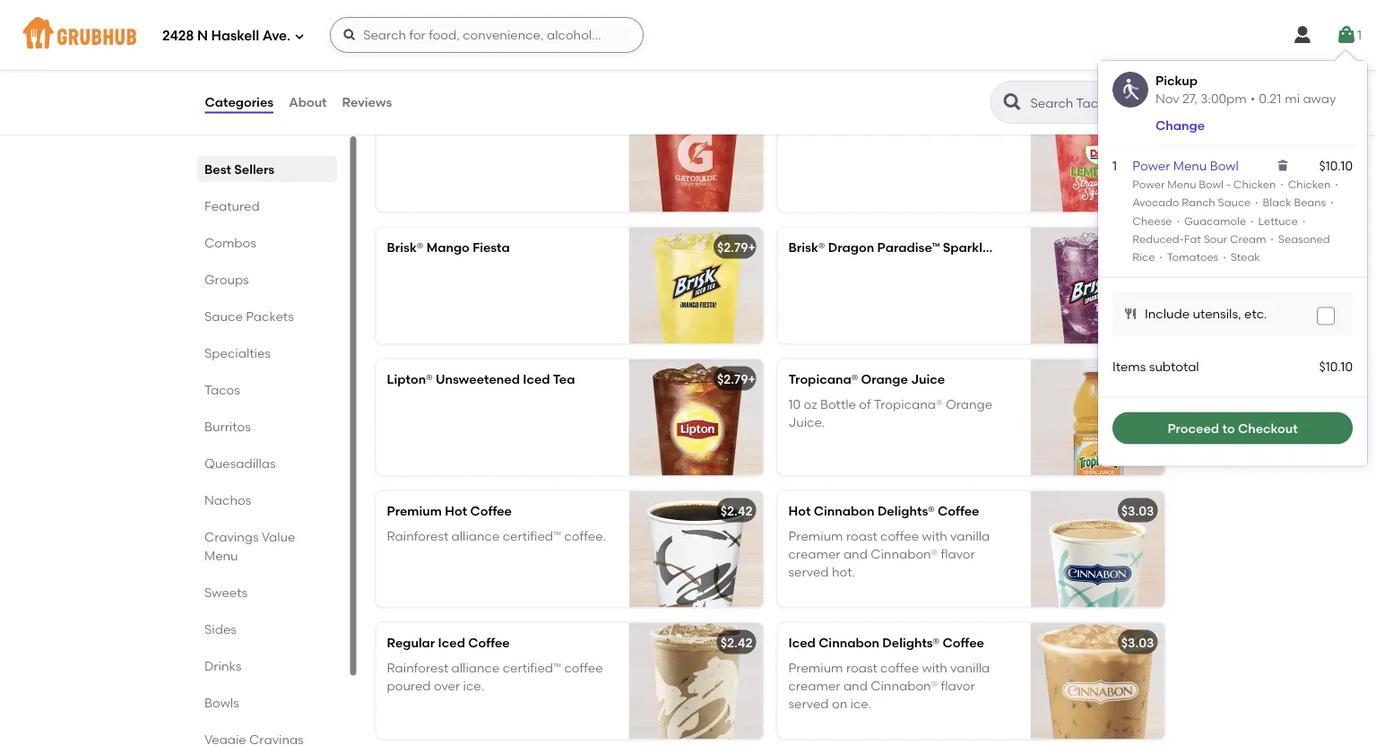 Task type: describe. For each thing, give the bounding box(es) containing it.
1 inside tooltip
[[1113, 158, 1118, 173]]

packets
[[245, 309, 294, 324]]

dole® lemonade strawberry squeeze image
[[1031, 96, 1165, 212]]

g2 gatorade® fruit punch
[[387, 108, 547, 123]]

include utensils, etc.
[[1145, 306, 1268, 321]]

strawberry
[[895, 108, 964, 123]]

svg image up reviews
[[343, 28, 357, 42]]

rainforest alliance certified™ coffee poured over ice.
[[387, 661, 603, 694]]

10
[[789, 397, 801, 412]]

cravings value menu tab
[[204, 527, 330, 565]]

cinnabon® for hot.
[[871, 547, 938, 562]]

coffee up rainforest alliance certified™ coffee poured over ice. at bottom left
[[468, 635, 510, 651]]

iced cinnabon delights® coffee image
[[1031, 623, 1165, 740]]

proceed to checkout button
[[1113, 412, 1353, 445]]

pickup nov 27, 3:00pm • 0.21 mi away
[[1156, 73, 1337, 106]]

lipton®
[[387, 372, 433, 387]]

roast for on
[[847, 661, 878, 676]]

vanilla for premium roast coffee with vanilla creamer and cinnabon® flavor served hot.
[[951, 529, 990, 544]]

value
[[261, 529, 295, 544]]

g2 gatorade® fruit punch button
[[376, 96, 764, 212]]

served for premium roast coffee with vanilla creamer and cinnabon® flavor served hot.
[[789, 565, 829, 580]]

gatorade®
[[407, 108, 474, 123]]

$2.79 for brisk® dragon paradise™ sparkling iced tea
[[1119, 240, 1150, 255]]

2428
[[162, 28, 194, 44]]

coffee inside rainforest alliance certified™ coffee poured over ice.
[[565, 661, 603, 676]]

power menu bowl - chicken ∙ chicken ∙ avocado ranch sauce ∙ black beans ∙ cheese ∙ guacamole ∙ lettuce ∙ reduced-fat sour cream
[[1133, 178, 1341, 246]]

reviews button
[[341, 70, 393, 135]]

haskell
[[211, 28, 259, 44]]

burritos
[[204, 419, 250, 434]]

burritos tab
[[204, 417, 330, 436]]

regular iced coffee
[[387, 635, 510, 651]]

on
[[832, 697, 848, 712]]

$2.91
[[1126, 372, 1155, 387]]

dragon
[[828, 240, 875, 255]]

cream
[[1230, 233, 1267, 246]]

about
[[289, 94, 327, 110]]

beans
[[1295, 196, 1327, 209]]

squeeze
[[967, 108, 1019, 123]]

bowls
[[204, 695, 239, 710]]

g2
[[387, 108, 404, 123]]

tropicana® orange juice
[[789, 372, 945, 387]]

regular iced coffee image
[[629, 623, 764, 740]]

+ for brisk® mango fiesta
[[748, 240, 756, 255]]

∙ up seasoned
[[1301, 214, 1308, 227]]

poured
[[387, 679, 431, 694]]

reduced-
[[1133, 233, 1185, 246]]

best sellers
[[204, 161, 274, 177]]

orange inside 10 oz bottle of tropicana® orange juice.
[[946, 397, 993, 412]]

sour
[[1204, 233, 1228, 246]]

0 vertical spatial tropicana®
[[789, 372, 859, 387]]

coffee.
[[565, 529, 606, 544]]

ranch
[[1182, 196, 1216, 209]]

brisk® for brisk® dragon paradise™ sparkling iced tea
[[789, 240, 825, 255]]

to
[[1223, 421, 1236, 436]]

2 hot from the left
[[789, 503, 811, 519]]

of
[[859, 397, 871, 412]]

featured
[[204, 198, 259, 213]]

steak
[[1231, 251, 1261, 264]]

oz
[[804, 397, 818, 412]]

groups
[[204, 272, 249, 287]]

hot cinnabon delights® coffee
[[789, 503, 980, 519]]

mango
[[427, 240, 470, 255]]

fruit
[[477, 108, 505, 123]]

categories button
[[204, 70, 275, 135]]

lettuce
[[1259, 214, 1299, 227]]

juice
[[911, 372, 945, 387]]

sweets tab
[[204, 583, 330, 602]]

sides
[[204, 622, 236, 637]]

main navigation navigation
[[0, 0, 1377, 70]]

certified™ for premium hot coffee
[[503, 529, 562, 544]]

creamer for on
[[789, 679, 841, 694]]

with for iced cinnabon delights® coffee
[[922, 661, 948, 676]]

$2.79 for lipton® unsweetened iced tea
[[717, 372, 748, 387]]

search icon image
[[1002, 91, 1024, 113]]

items subtotal
[[1113, 359, 1200, 374]]

reviews
[[342, 94, 392, 110]]

brisk® dragon paradise™ sparkling iced tea image
[[1031, 228, 1165, 344]]

0.21
[[1259, 91, 1282, 106]]

g2 gatorade® fruit punch image
[[629, 96, 764, 212]]

alliance for iced
[[452, 661, 500, 676]]

∙ right rice
[[1158, 251, 1165, 264]]

proceed to checkout
[[1168, 421, 1298, 436]]

svg image for include utensils, etc.
[[1124, 307, 1138, 321]]

creamer for hot.
[[789, 547, 841, 562]]

1 inside 1 button
[[1358, 27, 1362, 42]]

quesadillas
[[204, 456, 275, 471]]

0 vertical spatial orange
[[862, 372, 908, 387]]

flavor for premium roast coffee with vanilla creamer and cinnabon® flavor served on ice.
[[941, 679, 976, 694]]

punch
[[508, 108, 547, 123]]

sauce packets
[[204, 309, 294, 324]]

groups tab
[[204, 270, 330, 289]]

pickup icon image
[[1113, 72, 1149, 108]]

∙ down away
[[1334, 178, 1341, 191]]

rainforest alliance certified™ coffee.
[[387, 529, 606, 544]]

bowl for power menu bowl - chicken ∙ chicken ∙ avocado ranch sauce ∙ black beans ∙ cheese ∙ guacamole ∙ lettuce ∙ reduced-fat sour cream
[[1199, 178, 1224, 191]]

with for hot cinnabon delights® coffee
[[922, 529, 948, 544]]

ave.
[[263, 28, 291, 44]]

brisk® mango fiesta
[[387, 240, 510, 255]]

∙ down sour
[[1222, 251, 1228, 264]]

change button
[[1156, 116, 1205, 134]]

menu inside cravings value menu
[[204, 548, 238, 563]]

dole®
[[789, 108, 824, 123]]

guacamole
[[1185, 214, 1247, 227]]

iced cinnabon delights® coffee
[[789, 635, 985, 651]]

27,
[[1183, 91, 1198, 106]]

flavor for premium roast coffee with vanilla creamer and cinnabon® flavor served hot.
[[941, 547, 976, 562]]

categories
[[205, 94, 274, 110]]

coffee for hot cinnabon delights® coffee
[[881, 529, 919, 544]]

+ for lipton® unsweetened iced tea
[[748, 372, 756, 387]]

tacos
[[204, 382, 240, 397]]

sides tab
[[204, 620, 330, 639]]

n
[[197, 28, 208, 44]]

$2.79 + for lipton® unsweetened iced tea
[[717, 372, 756, 387]]

sauce inside sauce packets tab
[[204, 309, 242, 324]]

∙ up black
[[1279, 178, 1286, 191]]

$2.79 + for brisk® mango fiesta
[[717, 240, 756, 255]]

cinnabon® for on
[[871, 679, 938, 694]]

lipton® unsweetened iced tea image
[[629, 360, 764, 476]]

delights® for hot cinnabon delights® coffee
[[878, 503, 935, 519]]

•
[[1251, 91, 1256, 106]]

brisk® dragon paradise™ sparkling iced tea
[[789, 240, 1057, 255]]

premium hot coffee
[[387, 503, 512, 519]]

best
[[204, 161, 231, 177]]

svg image up black
[[1276, 158, 1291, 173]]

2 $10.10 from the top
[[1320, 359, 1353, 374]]

∙ down 'lettuce'
[[1267, 233, 1279, 246]]

ice. inside premium roast coffee with vanilla creamer and cinnabon® flavor served on ice.
[[851, 697, 872, 712]]

served for premium roast coffee with vanilla creamer and cinnabon® flavor served on ice.
[[789, 697, 829, 712]]

premium for premium roast coffee with vanilla creamer and cinnabon® flavor served on ice.
[[789, 661, 844, 676]]

sparkling
[[943, 240, 1002, 255]]

black
[[1263, 196, 1292, 209]]



Task type: vqa. For each thing, say whether or not it's contained in the screenshot.
Search icon
yes



Task type: locate. For each thing, give the bounding box(es) containing it.
tea
[[1035, 240, 1057, 255], [553, 372, 575, 387]]

∙ up cream
[[1249, 214, 1256, 227]]

0 horizontal spatial tropicana®
[[789, 372, 859, 387]]

brisk® left mango
[[387, 240, 424, 255]]

0 horizontal spatial orange
[[862, 372, 908, 387]]

1 chicken from the left
[[1234, 178, 1277, 191]]

specialties
[[204, 345, 270, 361]]

1 with from the top
[[922, 529, 948, 544]]

0 horizontal spatial hot
[[445, 503, 467, 519]]

tooltip containing pickup
[[1099, 50, 1368, 466]]

tropicana® down juice
[[874, 397, 943, 412]]

1 vertical spatial delights®
[[883, 635, 940, 651]]

and for hot.
[[844, 547, 868, 562]]

served inside premium roast coffee with vanilla creamer and cinnabon® flavor served on ice.
[[789, 697, 829, 712]]

∙ right the cheese
[[1175, 214, 1182, 227]]

rainforest for premium
[[387, 529, 449, 544]]

coffee inside premium roast coffee with vanilla creamer and cinnabon® flavor served on ice.
[[881, 661, 919, 676]]

vanilla inside premium roast coffee with vanilla creamer and cinnabon® flavor served on ice.
[[951, 661, 990, 676]]

2 flavor from the top
[[941, 679, 976, 694]]

1 vertical spatial creamer
[[789, 679, 841, 694]]

0 vertical spatial and
[[844, 547, 868, 562]]

with down hot cinnabon delights® coffee
[[922, 529, 948, 544]]

premium roast coffee with vanilla creamer and cinnabon® flavor served hot.
[[789, 529, 990, 580]]

brisk® for brisk® mango fiesta
[[387, 240, 424, 255]]

menu up ranch on the right top of the page
[[1174, 158, 1207, 173]]

nov
[[1156, 91, 1180, 106]]

alliance inside rainforest alliance certified™ coffee poured over ice.
[[452, 661, 500, 676]]

1 rainforest from the top
[[387, 529, 449, 544]]

1 roast from the top
[[847, 529, 878, 544]]

+
[[1150, 108, 1158, 123], [748, 240, 756, 255], [1150, 240, 1158, 255], [748, 372, 756, 387]]

0 horizontal spatial brisk®
[[387, 240, 424, 255]]

roast down iced cinnabon delights® coffee
[[847, 661, 878, 676]]

1 vertical spatial 1
[[1113, 158, 1118, 173]]

certified™ for regular iced coffee
[[503, 661, 562, 676]]

flavor down hot cinnabon delights® coffee
[[941, 547, 976, 562]]

1 vertical spatial served
[[789, 697, 829, 712]]

seasoned
[[1279, 233, 1331, 246]]

about button
[[288, 70, 328, 135]]

0 vertical spatial vanilla
[[951, 529, 990, 544]]

menu for power menu bowl
[[1174, 158, 1207, 173]]

roast inside premium roast coffee with vanilla creamer and cinnabon® flavor served hot.
[[847, 529, 878, 544]]

1 flavor from the top
[[941, 547, 976, 562]]

bowl inside power menu bowl - chicken ∙ chicken ∙ avocado ranch sauce ∙ black beans ∙ cheese ∙ guacamole ∙ lettuce ∙ reduced-fat sour cream
[[1199, 178, 1224, 191]]

cinnabon up premium roast coffee with vanilla creamer and cinnabon® flavor served on ice.
[[819, 635, 880, 651]]

power for power menu bowl
[[1133, 158, 1171, 173]]

sauce down the groups
[[204, 309, 242, 324]]

1 vertical spatial orange
[[946, 397, 993, 412]]

0 vertical spatial roast
[[847, 529, 878, 544]]

1 vertical spatial svg image
[[1124, 307, 1138, 321]]

1 vertical spatial certified™
[[503, 661, 562, 676]]

1 horizontal spatial 1
[[1358, 27, 1362, 42]]

svg image left 1 button
[[1292, 24, 1314, 46]]

iced
[[1005, 240, 1032, 255], [523, 372, 550, 387], [438, 635, 465, 651], [789, 635, 816, 651]]

1 horizontal spatial sauce
[[1218, 196, 1251, 209]]

alliance
[[452, 529, 500, 544], [452, 661, 500, 676]]

0 vertical spatial with
[[922, 529, 948, 544]]

lemonade
[[827, 108, 892, 123]]

cinnabon®
[[871, 547, 938, 562], [871, 679, 938, 694]]

creamer up hot.
[[789, 547, 841, 562]]

cravings value menu
[[204, 529, 295, 563]]

1 vertical spatial $3.03
[[1122, 635, 1155, 651]]

creamer
[[789, 547, 841, 562], [789, 679, 841, 694]]

certified™ down the regular iced coffee
[[503, 661, 562, 676]]

1 horizontal spatial chicken
[[1289, 178, 1331, 191]]

delights® up premium roast coffee with vanilla creamer and cinnabon® flavor served on ice.
[[883, 635, 940, 651]]

tropicana® up oz
[[789, 372, 859, 387]]

brisk®
[[387, 240, 424, 255], [789, 240, 825, 255]]

0 horizontal spatial ice.
[[463, 679, 484, 694]]

1 vertical spatial tropicana®
[[874, 397, 943, 412]]

0 vertical spatial cinnabon®
[[871, 547, 938, 562]]

0 vertical spatial delights®
[[878, 503, 935, 519]]

menu for power menu bowl - chicken ∙ chicken ∙ avocado ranch sauce ∙ black beans ∙ cheese ∙ guacamole ∙ lettuce ∙ reduced-fat sour cream
[[1168, 178, 1197, 191]]

hot down juice.
[[789, 503, 811, 519]]

brisk® left dragon
[[789, 240, 825, 255]]

1 power from the top
[[1133, 158, 1171, 173]]

0 vertical spatial creamer
[[789, 547, 841, 562]]

delights® for iced cinnabon delights® coffee
[[883, 635, 940, 651]]

3:00pm
[[1201, 91, 1247, 106]]

chicken up beans
[[1289, 178, 1331, 191]]

2 creamer from the top
[[789, 679, 841, 694]]

power menu bowl
[[1133, 158, 1239, 173]]

flavor inside premium roast coffee with vanilla creamer and cinnabon® flavor served hot.
[[941, 547, 976, 562]]

drinks
[[204, 658, 241, 674]]

0 vertical spatial cinnabon
[[814, 503, 875, 519]]

premium for premium roast coffee with vanilla creamer and cinnabon® flavor served hot.
[[789, 529, 844, 544]]

tooltip
[[1099, 50, 1368, 466]]

2 and from the top
[[844, 679, 868, 694]]

0 vertical spatial sauce
[[1218, 196, 1251, 209]]

2 cinnabon® from the top
[[871, 679, 938, 694]]

vanilla for premium roast coffee with vanilla creamer and cinnabon® flavor served on ice.
[[951, 661, 990, 676]]

ice. right over
[[463, 679, 484, 694]]

premium up hot.
[[789, 529, 844, 544]]

2 vanilla from the top
[[951, 661, 990, 676]]

1 vertical spatial tea
[[553, 372, 575, 387]]

cinnabon for hot
[[814, 503, 875, 519]]

items
[[1113, 359, 1147, 374]]

specialties tab
[[204, 343, 330, 362]]

combos tab
[[204, 233, 330, 252]]

roast inside premium roast coffee with vanilla creamer and cinnabon® flavor served on ice.
[[847, 661, 878, 676]]

ice. inside rainforest alliance certified™ coffee poured over ice.
[[463, 679, 484, 694]]

0 vertical spatial 1
[[1358, 27, 1362, 42]]

∙ left black
[[1254, 196, 1261, 209]]

svg image
[[1336, 24, 1358, 46], [1124, 307, 1138, 321]]

1 vertical spatial alliance
[[452, 661, 500, 676]]

vanilla inside premium roast coffee with vanilla creamer and cinnabon® flavor served hot.
[[951, 529, 990, 544]]

svg image up away
[[1336, 24, 1358, 46]]

utensils,
[[1193, 306, 1242, 321]]

1 hot from the left
[[445, 503, 467, 519]]

menu inside power menu bowl - chicken ∙ chicken ∙ avocado ranch sauce ∙ black beans ∙ cheese ∙ guacamole ∙ lettuce ∙ reduced-fat sour cream
[[1168, 178, 1197, 191]]

delights®
[[878, 503, 935, 519], [883, 635, 940, 651]]

sweets
[[204, 585, 247, 600]]

ice. right on
[[851, 697, 872, 712]]

2 chicken from the left
[[1289, 178, 1331, 191]]

1 vertical spatial and
[[844, 679, 868, 694]]

roast for hot.
[[847, 529, 878, 544]]

svg image
[[1292, 24, 1314, 46], [343, 28, 357, 42], [294, 31, 305, 42], [1276, 158, 1291, 173], [1321, 311, 1332, 321]]

0 horizontal spatial 1
[[1113, 158, 1118, 173]]

-
[[1227, 178, 1231, 191]]

coffee up premium roast coffee with vanilla creamer and cinnabon® flavor served hot. in the bottom of the page
[[938, 503, 980, 519]]

svg image inside 1 button
[[1336, 24, 1358, 46]]

tab
[[204, 730, 330, 745]]

cheese
[[1133, 214, 1173, 227]]

∙
[[1279, 178, 1286, 191], [1334, 178, 1341, 191], [1254, 196, 1261, 209], [1329, 196, 1336, 209], [1175, 214, 1182, 227], [1249, 214, 1256, 227], [1301, 214, 1308, 227], [1267, 233, 1279, 246], [1158, 251, 1165, 264], [1222, 251, 1228, 264]]

$3.03 for premium roast coffee with vanilla creamer and cinnabon® flavor served on ice.
[[1122, 635, 1155, 651]]

premium up rainforest alliance certified™ coffee.
[[387, 503, 442, 519]]

0 vertical spatial certified™
[[503, 529, 562, 544]]

$2.42 for hot
[[721, 503, 753, 519]]

rainforest inside rainforest alliance certified™ coffee poured over ice.
[[387, 661, 449, 676]]

$2.79 for brisk® mango fiesta
[[717, 240, 748, 255]]

cinnabon for iced
[[819, 635, 880, 651]]

0 vertical spatial rainforest
[[387, 529, 449, 544]]

1 horizontal spatial brisk®
[[789, 240, 825, 255]]

+ for brisk® dragon paradise™ sparkling iced tea
[[1150, 240, 1158, 255]]

1 vertical spatial rainforest
[[387, 661, 449, 676]]

1 vertical spatial cinnabon®
[[871, 679, 938, 694]]

over
[[434, 679, 460, 694]]

power inside power menu bowl - chicken ∙ chicken ∙ avocado ranch sauce ∙ black beans ∙ cheese ∙ guacamole ∙ lettuce ∙ reduced-fat sour cream
[[1133, 178, 1165, 191]]

vanilla
[[951, 529, 990, 544], [951, 661, 990, 676]]

1 vertical spatial $10.10
[[1320, 359, 1353, 374]]

premium for premium hot coffee
[[387, 503, 442, 519]]

1 horizontal spatial tea
[[1035, 240, 1057, 255]]

2 $2.42 from the top
[[721, 635, 753, 651]]

tropicana®
[[789, 372, 859, 387], [874, 397, 943, 412]]

bowls tab
[[204, 693, 330, 712]]

2 vertical spatial menu
[[204, 548, 238, 563]]

best sellers tab
[[204, 160, 330, 178]]

checkout
[[1239, 421, 1298, 436]]

0 vertical spatial ice.
[[463, 679, 484, 694]]

rainforest up the poured
[[387, 661, 449, 676]]

2 rainforest from the top
[[387, 661, 449, 676]]

1 served from the top
[[789, 565, 829, 580]]

quesadillas tab
[[204, 454, 330, 473]]

premium roast coffee with vanilla creamer and cinnabon® flavor served on ice.
[[789, 661, 990, 712]]

0 horizontal spatial sauce
[[204, 309, 242, 324]]

1 and from the top
[[844, 547, 868, 562]]

0 vertical spatial served
[[789, 565, 829, 580]]

coffee
[[470, 503, 512, 519], [938, 503, 980, 519], [468, 635, 510, 651], [943, 635, 985, 651]]

1 vertical spatial sauce
[[204, 309, 242, 324]]

1 vertical spatial cinnabon
[[819, 635, 880, 651]]

and inside premium roast coffee with vanilla creamer and cinnabon® flavor served on ice.
[[844, 679, 868, 694]]

0 vertical spatial $10.10
[[1320, 158, 1353, 173]]

0 vertical spatial $3.03
[[1122, 503, 1155, 519]]

regular
[[387, 635, 435, 651]]

premium up on
[[789, 661, 844, 676]]

tomatoes
[[1167, 251, 1219, 264]]

sauce
[[1218, 196, 1251, 209], [204, 309, 242, 324]]

cinnabon up hot.
[[814, 503, 875, 519]]

coffee
[[881, 529, 919, 544], [565, 661, 603, 676], [881, 661, 919, 676]]

ice.
[[463, 679, 484, 694], [851, 697, 872, 712]]

∙ tomatoes ∙ steak
[[1156, 251, 1261, 264]]

coffee inside premium roast coffee with vanilla creamer and cinnabon® flavor served hot.
[[881, 529, 919, 544]]

power for power menu bowl - chicken ∙ chicken ∙ avocado ranch sauce ∙ black beans ∙ cheese ∙ guacamole ∙ lettuce ∙ reduced-fat sour cream
[[1133, 178, 1165, 191]]

premium inside premium roast coffee with vanilla creamer and cinnabon® flavor served on ice.
[[789, 661, 844, 676]]

sauce packets tab
[[204, 307, 330, 326]]

avocado
[[1133, 196, 1180, 209]]

0 vertical spatial flavor
[[941, 547, 976, 562]]

0 vertical spatial $2.42
[[721, 503, 753, 519]]

flavor inside premium roast coffee with vanilla creamer and cinnabon® flavor served on ice.
[[941, 679, 976, 694]]

$3.03 for premium roast coffee with vanilla creamer and cinnabon® flavor served hot.
[[1122, 503, 1155, 519]]

1 $3.03 from the top
[[1122, 503, 1155, 519]]

hot
[[445, 503, 467, 519], [789, 503, 811, 519]]

2 served from the top
[[789, 697, 829, 712]]

tea right sparkling
[[1035, 240, 1057, 255]]

cinnabon® down hot cinnabon delights® coffee
[[871, 547, 938, 562]]

and for on
[[844, 679, 868, 694]]

premium hot coffee image
[[629, 491, 764, 608]]

with inside premium roast coffee with vanilla creamer and cinnabon® flavor served on ice.
[[922, 661, 948, 676]]

and inside premium roast coffee with vanilla creamer and cinnabon® flavor served hot.
[[844, 547, 868, 562]]

tropicana® inside 10 oz bottle of tropicana® orange juice.
[[874, 397, 943, 412]]

and up on
[[844, 679, 868, 694]]

1 button
[[1336, 19, 1362, 51]]

bowl up the -
[[1210, 158, 1239, 173]]

2 with from the top
[[922, 661, 948, 676]]

0 horizontal spatial tea
[[553, 372, 575, 387]]

tacos tab
[[204, 380, 330, 399]]

1 horizontal spatial ice.
[[851, 697, 872, 712]]

0 vertical spatial power
[[1133, 158, 1171, 173]]

0 vertical spatial bowl
[[1210, 158, 1239, 173]]

paradise™
[[878, 240, 940, 255]]

and up hot.
[[844, 547, 868, 562]]

chicken
[[1234, 178, 1277, 191], [1289, 178, 1331, 191]]

1 horizontal spatial svg image
[[1336, 24, 1358, 46]]

bowl left the -
[[1199, 178, 1224, 191]]

1 vertical spatial roast
[[847, 661, 878, 676]]

power
[[1133, 158, 1171, 173], [1133, 178, 1165, 191]]

hot cinnabon delights® coffee image
[[1031, 491, 1165, 608]]

1 cinnabon® from the top
[[871, 547, 938, 562]]

sauce down the -
[[1218, 196, 1251, 209]]

alliance down "premium hot coffee"
[[452, 529, 500, 544]]

mug® root beer image
[[629, 0, 764, 81]]

$2.42
[[721, 503, 753, 519], [721, 635, 753, 651]]

served inside premium roast coffee with vanilla creamer and cinnabon® flavor served hot.
[[789, 565, 829, 580]]

1 brisk® from the left
[[387, 240, 424, 255]]

1 alliance from the top
[[452, 529, 500, 544]]

rainforest down "premium hot coffee"
[[387, 529, 449, 544]]

1 vertical spatial power
[[1133, 178, 1165, 191]]

certified™ left coffee.
[[503, 529, 562, 544]]

coffee up rainforest alliance certified™ coffee.
[[470, 503, 512, 519]]

0 vertical spatial alliance
[[452, 529, 500, 544]]

featured tab
[[204, 196, 330, 215]]

chicken right the -
[[1234, 178, 1277, 191]]

fat
[[1185, 233, 1202, 246]]

10 oz bottle of tropicana® orange juice.
[[789, 397, 993, 430]]

1 creamer from the top
[[789, 547, 841, 562]]

sauce inside power menu bowl - chicken ∙ chicken ∙ avocado ranch sauce ∙ black beans ∙ cheese ∙ guacamole ∙ lettuce ∙ reduced-fat sour cream
[[1218, 196, 1251, 209]]

2 power from the top
[[1133, 178, 1165, 191]]

creamer up on
[[789, 679, 841, 694]]

menu
[[1174, 158, 1207, 173], [1168, 178, 1197, 191], [204, 548, 238, 563]]

power menu bowl link
[[1133, 158, 1239, 173]]

2 $3.03 from the top
[[1122, 635, 1155, 651]]

coffee up premium roast coffee with vanilla creamer and cinnabon® flavor served on ice.
[[943, 635, 985, 651]]

combos
[[204, 235, 256, 250]]

1 vertical spatial vanilla
[[951, 661, 990, 676]]

delights® up premium roast coffee with vanilla creamer and cinnabon® flavor served hot. in the bottom of the page
[[878, 503, 935, 519]]

tea right the unsweetened
[[553, 372, 575, 387]]

menu down the power menu bowl
[[1168, 178, 1197, 191]]

Search Taco Bell search field
[[1029, 94, 1166, 111]]

2 roast from the top
[[847, 661, 878, 676]]

svg image right the etc.
[[1321, 311, 1332, 321]]

coffee for iced cinnabon delights® coffee
[[881, 661, 919, 676]]

2428 n haskell ave.
[[162, 28, 291, 44]]

$2.42 for iced
[[721, 635, 753, 651]]

$2.79
[[1119, 108, 1150, 123], [717, 240, 748, 255], [1119, 240, 1150, 255], [717, 372, 748, 387]]

served left on
[[789, 697, 829, 712]]

away
[[1303, 91, 1337, 106]]

2 vertical spatial premium
[[789, 661, 844, 676]]

flavor
[[941, 547, 976, 562], [941, 679, 976, 694]]

drinks tab
[[204, 656, 330, 675]]

1 vertical spatial with
[[922, 661, 948, 676]]

1
[[1358, 27, 1362, 42], [1113, 158, 1118, 173]]

0 horizontal spatial chicken
[[1234, 178, 1277, 191]]

with inside premium roast coffee with vanilla creamer and cinnabon® flavor served hot.
[[922, 529, 948, 544]]

2 certified™ from the top
[[503, 661, 562, 676]]

lipton® unsweetened iced tea
[[387, 372, 575, 387]]

flavor down iced cinnabon delights® coffee
[[941, 679, 976, 694]]

proceed
[[1168, 421, 1220, 436]]

served left hot.
[[789, 565, 829, 580]]

with
[[922, 529, 948, 544], [922, 661, 948, 676]]

starry® image
[[1031, 0, 1165, 81]]

subtotal
[[1150, 359, 1200, 374]]

1 vertical spatial bowl
[[1199, 178, 1224, 191]]

pickup
[[1156, 73, 1198, 88]]

1 vertical spatial menu
[[1168, 178, 1197, 191]]

Search for food, convenience, alcohol... search field
[[330, 17, 644, 53]]

alliance up over
[[452, 661, 500, 676]]

menu down cravings
[[204, 548, 238, 563]]

certified™
[[503, 529, 562, 544], [503, 661, 562, 676]]

2 alliance from the top
[[452, 661, 500, 676]]

rainforest for regular
[[387, 661, 449, 676]]

etc.
[[1245, 306, 1268, 321]]

cinnabon® inside premium roast coffee with vanilla creamer and cinnabon® flavor served hot.
[[871, 547, 938, 562]]

1 certified™ from the top
[[503, 529, 562, 544]]

nachos
[[204, 492, 251, 508]]

tropicana® orange juice image
[[1031, 360, 1165, 476]]

creamer inside premium roast coffee with vanilla creamer and cinnabon® flavor served on ice.
[[789, 679, 841, 694]]

$2.79 + for brisk® dragon paradise™ sparkling iced tea
[[1119, 240, 1158, 255]]

with down iced cinnabon delights® coffee
[[922, 661, 948, 676]]

2 brisk® from the left
[[789, 240, 825, 255]]

0 horizontal spatial svg image
[[1124, 307, 1138, 321]]

1 horizontal spatial hot
[[789, 503, 811, 519]]

∙ right beans
[[1329, 196, 1336, 209]]

hot up rainforest alliance certified™ coffee.
[[445, 503, 467, 519]]

creamer inside premium roast coffee with vanilla creamer and cinnabon® flavor served hot.
[[789, 547, 841, 562]]

svg image for 1
[[1336, 24, 1358, 46]]

premium
[[387, 503, 442, 519], [789, 529, 844, 544], [789, 661, 844, 676]]

cinnabon® down iced cinnabon delights® coffee
[[871, 679, 938, 694]]

0 vertical spatial menu
[[1174, 158, 1207, 173]]

alliance for hot
[[452, 529, 500, 544]]

1 vertical spatial $2.42
[[721, 635, 753, 651]]

0 vertical spatial tea
[[1035, 240, 1057, 255]]

1 vanilla from the top
[[951, 529, 990, 544]]

1 horizontal spatial tropicana®
[[874, 397, 943, 412]]

svg image left include
[[1124, 307, 1138, 321]]

1 $2.42 from the top
[[721, 503, 753, 519]]

1 vertical spatial flavor
[[941, 679, 976, 694]]

dole® lemonade strawberry squeeze
[[789, 108, 1019, 123]]

1 horizontal spatial orange
[[946, 397, 993, 412]]

served
[[789, 565, 829, 580], [789, 697, 829, 712]]

include
[[1145, 306, 1190, 321]]

1 vertical spatial ice.
[[851, 697, 872, 712]]

cinnabon® inside premium roast coffee with vanilla creamer and cinnabon® flavor served on ice.
[[871, 679, 938, 694]]

1 vertical spatial premium
[[789, 529, 844, 544]]

1 $10.10 from the top
[[1320, 158, 1353, 173]]

nachos tab
[[204, 491, 330, 509]]

0 vertical spatial premium
[[387, 503, 442, 519]]

roast down hot cinnabon delights® coffee
[[847, 529, 878, 544]]

certified™ inside rainforest alliance certified™ coffee poured over ice.
[[503, 661, 562, 676]]

brisk® mango fiesta image
[[629, 228, 764, 344]]

premium inside premium roast coffee with vanilla creamer and cinnabon® flavor served hot.
[[789, 529, 844, 544]]

svg image right ave.
[[294, 31, 305, 42]]

bowl for power menu bowl
[[1210, 158, 1239, 173]]

0 vertical spatial svg image
[[1336, 24, 1358, 46]]



